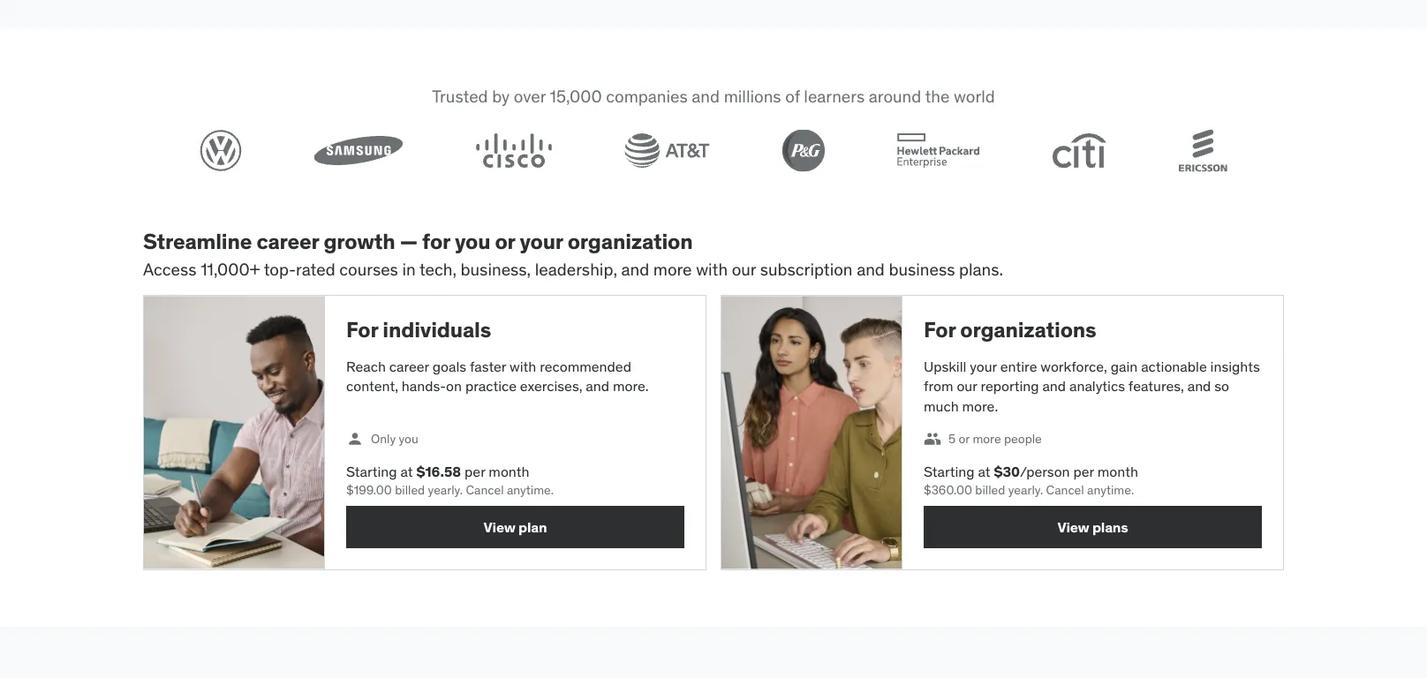 Task type: locate. For each thing, give the bounding box(es) containing it.
subscription
[[760, 258, 853, 280]]

our inside streamline career growth — for you or your organization access 11,000+ top-rated courses in tech, business, leadership, and more with our subscription and business plans.
[[732, 258, 756, 280]]

0 horizontal spatial more
[[653, 258, 692, 280]]

1 horizontal spatial for
[[924, 316, 956, 343]]

1 at from the left
[[401, 462, 413, 481]]

more. down recommended
[[613, 377, 649, 395]]

2 month from the left
[[1098, 462, 1138, 481]]

month inside the starting at $16.58 per month $199.00 billed yearly. cancel anytime.
[[489, 462, 529, 481]]

yearly. down $16.58
[[428, 482, 463, 498]]

our left subscription
[[732, 258, 756, 280]]

cancel down /person
[[1046, 482, 1084, 498]]

with inside streamline career growth — for you or your organization access 11,000+ top-rated courses in tech, business, leadership, and more with our subscription and business plans.
[[696, 258, 728, 280]]

1 horizontal spatial or
[[959, 431, 970, 447]]

career up hands-
[[389, 357, 429, 375]]

streamline
[[143, 228, 252, 254]]

world
[[954, 86, 995, 107]]

ericsson logo image
[[1179, 130, 1228, 172]]

organization
[[568, 228, 693, 254]]

view
[[484, 518, 515, 536], [1058, 518, 1089, 536]]

2 view from the left
[[1058, 518, 1089, 536]]

starting for $30
[[924, 462, 975, 481]]

or up the business,
[[495, 228, 515, 254]]

cisco logo image
[[476, 133, 552, 168]]

month up view plan
[[489, 462, 529, 481]]

starting
[[346, 462, 397, 481], [924, 462, 975, 481]]

0 vertical spatial our
[[732, 258, 756, 280]]

1 horizontal spatial anytime.
[[1087, 482, 1134, 498]]

0 horizontal spatial anytime.
[[507, 482, 554, 498]]

trusted
[[432, 86, 488, 107]]

only you
[[371, 431, 418, 447]]

career inside streamline career growth — for you or your organization access 11,000+ top-rated courses in tech, business, leadership, and more with our subscription and business plans.
[[256, 228, 319, 254]]

1 month from the left
[[489, 462, 529, 481]]

0 horizontal spatial view
[[484, 518, 515, 536]]

procter & gamble logo image
[[782, 130, 825, 172]]

you inside streamline career growth — for you or your organization access 11,000+ top-rated courses in tech, business, leadership, and more with our subscription and business plans.
[[455, 228, 490, 254]]

more. inside reach career goals faster with recommended content, hands-on practice exercises, and more.
[[613, 377, 649, 395]]

anytime.
[[507, 482, 554, 498], [1087, 482, 1134, 498]]

1 starting from the left
[[346, 462, 397, 481]]

0 horizontal spatial with
[[510, 357, 536, 375]]

for
[[346, 316, 378, 343], [924, 316, 956, 343]]

0 horizontal spatial for
[[346, 316, 378, 343]]

and
[[692, 86, 720, 107], [621, 258, 649, 280], [857, 258, 885, 280], [586, 377, 609, 395], [1043, 377, 1066, 395], [1188, 377, 1211, 395]]

exercises,
[[520, 377, 582, 395]]

more
[[653, 258, 692, 280], [973, 431, 1001, 447]]

0 horizontal spatial more.
[[613, 377, 649, 395]]

1 horizontal spatial month
[[1098, 462, 1138, 481]]

access
[[143, 258, 197, 280]]

0 vertical spatial with
[[696, 258, 728, 280]]

for up "upskill"
[[924, 316, 956, 343]]

and down "organization"
[[621, 258, 649, 280]]

at inside the starting at $16.58 per month $199.00 billed yearly. cancel anytime.
[[401, 462, 413, 481]]

per right $16.58
[[465, 462, 485, 481]]

your inside streamline career growth — for you or your organization access 11,000+ top-rated courses in tech, business, leadership, and more with our subscription and business plans.
[[520, 228, 563, 254]]

growth
[[324, 228, 395, 254]]

anytime. up plans in the bottom right of the page
[[1087, 482, 1134, 498]]

or right 5
[[959, 431, 970, 447]]

2 at from the left
[[978, 462, 991, 481]]

view plans
[[1058, 518, 1128, 536]]

at left $16.58
[[401, 462, 413, 481]]

1 anytime. from the left
[[507, 482, 554, 498]]

month
[[489, 462, 529, 481], [1098, 462, 1138, 481]]

reporting
[[981, 377, 1039, 395]]

0 horizontal spatial billed
[[395, 482, 425, 498]]

view left plan
[[484, 518, 515, 536]]

1 horizontal spatial cancel
[[1046, 482, 1084, 498]]

more.
[[613, 377, 649, 395], [962, 397, 998, 415]]

you
[[455, 228, 490, 254], [399, 431, 418, 447]]

more down "organization"
[[653, 258, 692, 280]]

1 vertical spatial career
[[389, 357, 429, 375]]

by
[[492, 86, 510, 107]]

billed inside starting at $30 /person per month $360.00 billed yearly. cancel anytime.
[[975, 482, 1005, 498]]

cancel inside the starting at $16.58 per month $199.00 billed yearly. cancel anytime.
[[466, 482, 504, 498]]

0 vertical spatial or
[[495, 228, 515, 254]]

or
[[495, 228, 515, 254], [959, 431, 970, 447]]

entire
[[1000, 357, 1037, 375]]

—
[[400, 228, 418, 254]]

per right /person
[[1073, 462, 1094, 481]]

cancel up view plan
[[466, 482, 504, 498]]

1 horizontal spatial more
[[973, 431, 1001, 447]]

1 vertical spatial your
[[970, 357, 997, 375]]

1 for from the left
[[346, 316, 378, 343]]

1 vertical spatial more.
[[962, 397, 998, 415]]

for for for individuals
[[346, 316, 378, 343]]

0 horizontal spatial yearly.
[[428, 482, 463, 498]]

more right 5
[[973, 431, 1001, 447]]

1 horizontal spatial billed
[[975, 482, 1005, 498]]

2 yearly. from the left
[[1008, 482, 1043, 498]]

starting up $360.00
[[924, 462, 975, 481]]

1 vertical spatial with
[[510, 357, 536, 375]]

starting up "$199.00"
[[346, 462, 397, 481]]

2 for from the left
[[924, 316, 956, 343]]

1 per from the left
[[465, 462, 485, 481]]

your up reporting
[[970, 357, 997, 375]]

att&t logo image
[[625, 133, 710, 168]]

billed
[[395, 482, 425, 498], [975, 482, 1005, 498]]

2 billed from the left
[[975, 482, 1005, 498]]

1 horizontal spatial at
[[978, 462, 991, 481]]

anytime. inside the starting at $16.58 per month $199.00 billed yearly. cancel anytime.
[[507, 482, 554, 498]]

2 per from the left
[[1073, 462, 1094, 481]]

your
[[520, 228, 563, 254], [970, 357, 997, 375]]

1 billed from the left
[[395, 482, 425, 498]]

1 yearly. from the left
[[428, 482, 463, 498]]

1 vertical spatial more
[[973, 431, 1001, 447]]

small image
[[346, 430, 364, 448]]

plans.
[[959, 258, 1003, 280]]

1 vertical spatial our
[[957, 377, 977, 395]]

0 horizontal spatial or
[[495, 228, 515, 254]]

our
[[732, 258, 756, 280], [957, 377, 977, 395]]

with
[[696, 258, 728, 280], [510, 357, 536, 375]]

0 horizontal spatial starting
[[346, 462, 397, 481]]

1 cancel from the left
[[466, 482, 504, 498]]

11,000+
[[201, 258, 260, 280]]

1 horizontal spatial more.
[[962, 397, 998, 415]]

so
[[1215, 377, 1229, 395]]

month inside starting at $30 /person per month $360.00 billed yearly. cancel anytime.
[[1098, 462, 1138, 481]]

billed down $30
[[975, 482, 1005, 498]]

at left $30
[[978, 462, 991, 481]]

and down workforce,
[[1043, 377, 1066, 395]]

career for reach
[[389, 357, 429, 375]]

per
[[465, 462, 485, 481], [1073, 462, 1094, 481]]

insights
[[1210, 357, 1260, 375]]

0 vertical spatial career
[[256, 228, 319, 254]]

anytime. up plan
[[507, 482, 554, 498]]

5 or more people
[[949, 431, 1042, 447]]

0 horizontal spatial career
[[256, 228, 319, 254]]

yearly. down $30
[[1008, 482, 1043, 498]]

career up top-
[[256, 228, 319, 254]]

around
[[869, 86, 921, 107]]

1 view from the left
[[484, 518, 515, 536]]

at inside starting at $30 /person per month $360.00 billed yearly. cancel anytime.
[[978, 462, 991, 481]]

2 cancel from the left
[[1046, 482, 1084, 498]]

0 horizontal spatial per
[[465, 462, 485, 481]]

career
[[256, 228, 319, 254], [389, 357, 429, 375]]

month up plans in the bottom right of the page
[[1098, 462, 1138, 481]]

at
[[401, 462, 413, 481], [978, 462, 991, 481]]

1 horizontal spatial career
[[389, 357, 429, 375]]

1 vertical spatial or
[[959, 431, 970, 447]]

our inside upskill your entire workforce, gain actionable insights from our reporting and analytics features, and so much more.
[[957, 377, 977, 395]]

upskill
[[924, 357, 967, 375]]

cancel
[[466, 482, 504, 498], [1046, 482, 1084, 498]]

0 vertical spatial more
[[653, 258, 692, 280]]

billed inside the starting at $16.58 per month $199.00 billed yearly. cancel anytime.
[[395, 482, 425, 498]]

business,
[[461, 258, 531, 280]]

per inside starting at $30 /person per month $360.00 billed yearly. cancel anytime.
[[1073, 462, 1094, 481]]

0 horizontal spatial month
[[489, 462, 529, 481]]

faster
[[470, 357, 506, 375]]

1 horizontal spatial your
[[970, 357, 997, 375]]

or inside streamline career growth — for you or your organization access 11,000+ top-rated courses in tech, business, leadership, and more with our subscription and business plans.
[[495, 228, 515, 254]]

1 horizontal spatial yearly.
[[1008, 482, 1043, 498]]

our right from at the bottom right of the page
[[957, 377, 977, 395]]

courses
[[339, 258, 398, 280]]

view left plans in the bottom right of the page
[[1058, 518, 1089, 536]]

career inside reach career goals faster with recommended content, hands-on practice exercises, and more.
[[389, 357, 429, 375]]

0 vertical spatial your
[[520, 228, 563, 254]]

0 horizontal spatial at
[[401, 462, 413, 481]]

2 anytime. from the left
[[1087, 482, 1134, 498]]

the
[[925, 86, 950, 107]]

0 horizontal spatial you
[[399, 431, 418, 447]]

starting inside starting at $30 /person per month $360.00 billed yearly. cancel anytime.
[[924, 462, 975, 481]]

$360.00
[[924, 482, 972, 498]]

learners
[[804, 86, 865, 107]]

1 horizontal spatial you
[[455, 228, 490, 254]]

volkswagen logo image
[[200, 130, 242, 172]]

reach
[[346, 357, 386, 375]]

and inside reach career goals faster with recommended content, hands-on practice exercises, and more.
[[586, 377, 609, 395]]

tech,
[[419, 258, 457, 280]]

citi logo image
[[1052, 133, 1107, 168]]

you right the for
[[455, 228, 490, 254]]

1 horizontal spatial with
[[696, 258, 728, 280]]

for up reach
[[346, 316, 378, 343]]

your up leadership,
[[520, 228, 563, 254]]

hands-
[[402, 377, 446, 395]]

rated
[[296, 258, 335, 280]]

starting inside the starting at $16.58 per month $199.00 billed yearly. cancel anytime.
[[346, 462, 397, 481]]

0 vertical spatial more.
[[613, 377, 649, 395]]

you right only
[[399, 431, 418, 447]]

and down recommended
[[586, 377, 609, 395]]

people
[[1004, 431, 1042, 447]]

0 horizontal spatial your
[[520, 228, 563, 254]]

0 vertical spatial you
[[455, 228, 490, 254]]

more. down reporting
[[962, 397, 998, 415]]

1 horizontal spatial per
[[1073, 462, 1094, 481]]

1 horizontal spatial view
[[1058, 518, 1089, 536]]

1 horizontal spatial our
[[957, 377, 977, 395]]

companies
[[606, 86, 688, 107]]

anytime. inside starting at $30 /person per month $360.00 billed yearly. cancel anytime.
[[1087, 482, 1134, 498]]

yearly.
[[428, 482, 463, 498], [1008, 482, 1043, 498]]

billed down $16.58
[[395, 482, 425, 498]]

over
[[514, 86, 546, 107]]

0 horizontal spatial cancel
[[466, 482, 504, 498]]

0 horizontal spatial our
[[732, 258, 756, 280]]

1 horizontal spatial starting
[[924, 462, 975, 481]]

small image
[[924, 430, 941, 448]]

2 starting from the left
[[924, 462, 975, 481]]

view plan link
[[346, 506, 684, 549]]



Task type: vqa. For each thing, say whether or not it's contained in the screenshot.
leftmost with
yes



Task type: describe. For each thing, give the bounding box(es) containing it.
of
[[785, 86, 800, 107]]

reach career goals faster with recommended content, hands-on practice exercises, and more.
[[346, 357, 649, 395]]

starting for $16.58
[[346, 462, 397, 481]]

for
[[422, 228, 450, 254]]

view for for individuals
[[484, 518, 515, 536]]

view plan
[[484, 518, 547, 536]]

for individuals
[[346, 316, 491, 343]]

and left business on the top right
[[857, 258, 885, 280]]

gain
[[1111, 357, 1138, 375]]

goals
[[433, 357, 466, 375]]

with inside reach career goals faster with recommended content, hands-on practice exercises, and more.
[[510, 357, 536, 375]]

for organizations
[[924, 316, 1096, 343]]

per inside the starting at $16.58 per month $199.00 billed yearly. cancel anytime.
[[465, 462, 485, 481]]

organizations
[[960, 316, 1096, 343]]

$16.58
[[416, 462, 461, 481]]

view for for organizations
[[1058, 518, 1089, 536]]

leadership,
[[535, 258, 617, 280]]

streamline career growth — for you or your organization access 11,000+ top-rated courses in tech, business, leadership, and more with our subscription and business plans.
[[143, 228, 1003, 280]]

yearly. inside starting at $30 /person per month $360.00 billed yearly. cancel anytime.
[[1008, 482, 1043, 498]]

plan
[[518, 518, 547, 536]]

1 vertical spatial you
[[399, 431, 418, 447]]

5
[[949, 431, 956, 447]]

for for for organizations
[[924, 316, 956, 343]]

in
[[402, 258, 416, 280]]

your inside upskill your entire workforce, gain actionable insights from our reporting and analytics features, and so much more.
[[970, 357, 997, 375]]

yearly. inside the starting at $16.58 per month $199.00 billed yearly. cancel anytime.
[[428, 482, 463, 498]]

starting at $16.58 per month $199.00 billed yearly. cancel anytime.
[[346, 462, 554, 498]]

samsung logo image
[[314, 136, 403, 166]]

starting at $30 /person per month $360.00 billed yearly. cancel anytime.
[[924, 462, 1138, 498]]

top-
[[264, 258, 296, 280]]

at for $30
[[978, 462, 991, 481]]

plans
[[1092, 518, 1128, 536]]

individuals
[[383, 316, 491, 343]]

upskill your entire workforce, gain actionable insights from our reporting and analytics features, and so much more.
[[924, 357, 1260, 415]]

on
[[446, 377, 462, 395]]

cancel inside starting at $30 /person per month $360.00 billed yearly. cancel anytime.
[[1046, 482, 1084, 498]]

practice
[[465, 377, 517, 395]]

15,000
[[550, 86, 602, 107]]

$30
[[994, 462, 1020, 481]]

and left so
[[1188, 377, 1211, 395]]

workforce,
[[1041, 357, 1107, 375]]

at for $16.58
[[401, 462, 413, 481]]

business
[[889, 258, 955, 280]]

much
[[924, 397, 959, 415]]

actionable
[[1141, 357, 1207, 375]]

recommended
[[540, 357, 631, 375]]

more inside streamline career growth — for you or your organization access 11,000+ top-rated courses in tech, business, leadership, and more with our subscription and business plans.
[[653, 258, 692, 280]]

view plans link
[[924, 506, 1262, 549]]

$199.00
[[346, 482, 392, 498]]

only
[[371, 431, 396, 447]]

and left millions
[[692, 86, 720, 107]]

content,
[[346, 377, 398, 395]]

analytics
[[1069, 377, 1125, 395]]

hewlett packard enterprise logo image
[[897, 133, 980, 168]]

more. inside upskill your entire workforce, gain actionable insights from our reporting and analytics features, and so much more.
[[962, 397, 998, 415]]

features,
[[1129, 377, 1184, 395]]

millions
[[724, 86, 781, 107]]

trusted by over 15,000 companies and millions of learners around the world
[[432, 86, 995, 107]]

from
[[924, 377, 953, 395]]

career for streamline
[[256, 228, 319, 254]]

/person
[[1020, 462, 1070, 481]]



